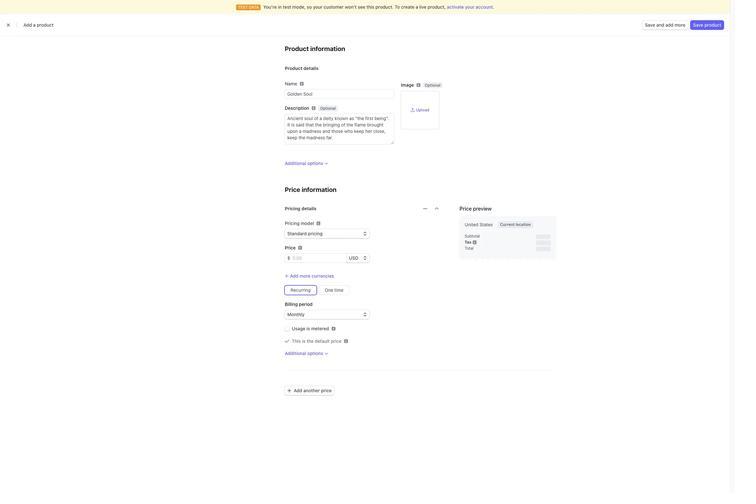 Task type: describe. For each thing, give the bounding box(es) containing it.
search…
[[290, 5, 307, 9]]

1 additional options from the top
[[285, 160, 323, 166]]

is for usage
[[307, 326, 310, 331]]

mode,
[[293, 4, 306, 10]]

live
[[420, 4, 427, 10]]

1 horizontal spatial info image
[[473, 240, 477, 244]]

states
[[480, 222, 493, 227]]

0 vertical spatial more
[[675, 22, 686, 28]]

2 options from the top
[[308, 351, 323, 356]]

billing period
[[285, 301, 313, 307]]

one
[[325, 287, 334, 293]]

to
[[395, 4, 400, 10]]

save product button
[[691, 21, 724, 30]]

pricing model
[[285, 221, 314, 226]]

optional for description
[[320, 106, 336, 111]]

this
[[367, 4, 375, 10]]

another
[[304, 388, 320, 393]]

1 additional options button from the top
[[285, 160, 329, 167]]

default
[[315, 338, 330, 344]]

info element
[[317, 221, 321, 225]]

customer
[[324, 4, 344, 10]]

is for this
[[302, 338, 306, 344]]

add for add a product
[[23, 22, 32, 28]]

add
[[666, 22, 674, 28]]

1 product from the left
[[37, 22, 54, 28]]

add for add more currencies
[[290, 273, 299, 279]]

name
[[285, 81, 297, 86]]

product.
[[376, 4, 394, 10]]

usage
[[292, 326, 306, 331]]

test
[[283, 4, 291, 10]]

price inside 'add another price' "button"
[[321, 388, 332, 393]]

details for pricing details
[[302, 206, 317, 211]]

so
[[307, 4, 312, 10]]

0 vertical spatial a
[[416, 4, 418, 10]]

add a product
[[23, 22, 54, 28]]

product for product details
[[285, 65, 303, 71]]

1 additional from the top
[[285, 160, 306, 166]]

2 vertical spatial price
[[285, 245, 296, 250]]

usd
[[349, 255, 359, 261]]

save for save and add more
[[645, 22, 656, 28]]

$ button
[[285, 254, 290, 263]]

price for price information
[[285, 186, 300, 193]]

upload button
[[411, 108, 430, 113]]

image
[[401, 82, 414, 88]]

add another price button
[[285, 386, 335, 395]]

save for save product
[[694, 22, 704, 28]]

activate your account link
[[447, 4, 493, 10]]

pricing for pricing details
[[285, 206, 301, 211]]

metered
[[311, 326, 329, 331]]

time
[[335, 287, 344, 293]]

svg image
[[288, 389, 291, 393]]

see
[[358, 4, 366, 10]]

add for add another price
[[294, 388, 303, 393]]

save and add more button
[[643, 21, 689, 30]]

save and add more
[[645, 22, 686, 28]]

model
[[301, 221, 314, 226]]

usd button
[[347, 254, 370, 263]]



Task type: vqa. For each thing, say whether or not it's contained in the screenshot.
the Create test subscription 'button'
no



Task type: locate. For each thing, give the bounding box(es) containing it.
products
[[107, 36, 145, 46]]

2 product from the left
[[705, 22, 722, 28]]

pricing up the pricing model
[[285, 206, 301, 211]]

1 vertical spatial additional options button
[[285, 350, 329, 357]]

2 additional options button from the top
[[285, 350, 329, 357]]

0 horizontal spatial your
[[313, 4, 323, 10]]

current location
[[501, 222, 531, 227]]

details
[[304, 65, 319, 71], [302, 206, 317, 211]]

pricing for pricing model
[[285, 221, 300, 226]]

details up model
[[302, 206, 317, 211]]

info image right model
[[317, 221, 321, 225]]

Search… search field
[[280, 3, 438, 11]]

2 your from the left
[[465, 4, 475, 10]]

2 pricing from the top
[[285, 221, 300, 226]]

price up $
[[285, 245, 296, 250]]

additional options down the
[[285, 351, 323, 356]]

0 horizontal spatial is
[[302, 338, 306, 344]]

options
[[308, 160, 323, 166], [308, 351, 323, 356]]

product information
[[285, 45, 345, 52]]

pricing details button
[[281, 202, 420, 214]]

information for price information
[[302, 186, 337, 193]]

won't
[[345, 4, 357, 10]]

0 vertical spatial information
[[311, 45, 345, 52]]

subtotal
[[465, 234, 480, 238]]

1 product from the top
[[285, 45, 309, 52]]

billing
[[285, 301, 298, 307]]

your
[[313, 4, 323, 10], [465, 4, 475, 10]]

0 vertical spatial pricing
[[285, 206, 301, 211]]

1 save from the left
[[645, 22, 656, 28]]

1 vertical spatial price
[[460, 206, 472, 212]]

1 vertical spatial a
[[33, 22, 36, 28]]

you're in test mode, so your customer won't see this product. to create a live product, activate your account .
[[264, 4, 495, 10]]

1 horizontal spatial a
[[416, 4, 418, 10]]

Ancient soul of a deity known as "the first being". It is said that the bringing of the flame brought upon a madness and those who keep her close, keep the madness far. text field
[[285, 114, 394, 144]]

0 vertical spatial optional
[[425, 83, 441, 88]]

1 horizontal spatial product
[[705, 22, 722, 28]]

in
[[278, 4, 282, 10]]

recurring
[[291, 287, 311, 293]]

2 additional options from the top
[[285, 351, 323, 356]]

product
[[37, 22, 54, 28], [705, 22, 722, 28]]

0 vertical spatial additional options button
[[285, 160, 329, 167]]

0 vertical spatial additional options
[[285, 160, 323, 166]]

preview
[[473, 206, 492, 212]]

additional options button down the
[[285, 350, 329, 357]]

is right usage on the bottom of page
[[307, 326, 310, 331]]

options down 'this is the default price'
[[308, 351, 323, 356]]

0 horizontal spatial optional
[[320, 106, 336, 111]]

usage is metered
[[292, 326, 329, 331]]

additional options button up price information
[[285, 160, 329, 167]]

0 horizontal spatial more
[[300, 273, 311, 279]]

1 horizontal spatial more
[[675, 22, 686, 28]]

0 horizontal spatial info image
[[317, 221, 321, 225]]

additional options button
[[285, 160, 329, 167], [285, 350, 329, 357]]

add more currencies button
[[285, 273, 334, 279]]

is left the
[[302, 338, 306, 344]]

2 product from the top
[[285, 65, 303, 71]]

0 horizontal spatial product
[[37, 22, 54, 28]]

tax
[[465, 240, 472, 245]]

create
[[401, 4, 415, 10]]

price preview
[[460, 206, 492, 212]]

optional down premium plan, sunglasses, etc. text field
[[320, 106, 336, 111]]

total
[[465, 246, 474, 251]]

price right another
[[321, 388, 332, 393]]

product,
[[428, 4, 446, 10]]

2 additional from the top
[[285, 351, 306, 356]]

more
[[675, 22, 686, 28], [300, 273, 311, 279]]

.
[[493, 4, 495, 10]]

0.00 text field
[[290, 254, 347, 263]]

1 vertical spatial optional
[[320, 106, 336, 111]]

united states
[[465, 222, 493, 227]]

information for product information
[[311, 45, 345, 52]]

1 pricing from the top
[[285, 206, 301, 211]]

1 vertical spatial additional options
[[285, 351, 323, 356]]

product up the name
[[285, 65, 303, 71]]

save left and
[[645, 22, 656, 28]]

product
[[285, 45, 309, 52], [285, 65, 303, 71]]

product up product details at the left top of the page
[[285, 45, 309, 52]]

1 vertical spatial product
[[285, 65, 303, 71]]

0 vertical spatial is
[[307, 326, 310, 331]]

account
[[476, 4, 493, 10]]

1 vertical spatial information
[[302, 186, 337, 193]]

price right default
[[331, 338, 342, 344]]

this is the default price
[[292, 338, 342, 344]]

optional for image
[[425, 83, 441, 88]]

price
[[331, 338, 342, 344], [321, 388, 332, 393]]

details inside button
[[302, 206, 317, 211]]

currencies
[[312, 273, 334, 279]]

1 your from the left
[[313, 4, 323, 10]]

0 vertical spatial price
[[331, 338, 342, 344]]

0 horizontal spatial save
[[645, 22, 656, 28]]

save product
[[694, 22, 722, 28]]

0 vertical spatial additional
[[285, 160, 306, 166]]

0 vertical spatial product
[[285, 45, 309, 52]]

1 options from the top
[[308, 160, 323, 166]]

details for product details
[[304, 65, 319, 71]]

price for price preview
[[460, 206, 472, 212]]

add inside "button"
[[294, 388, 303, 393]]

location
[[516, 222, 531, 227]]

1 vertical spatial details
[[302, 206, 317, 211]]

pricing inside button
[[285, 206, 301, 211]]

add
[[23, 22, 32, 28], [290, 273, 299, 279], [294, 388, 303, 393]]

additional up price information
[[285, 160, 306, 166]]

2 vertical spatial add
[[294, 388, 303, 393]]

additional options up price information
[[285, 160, 323, 166]]

pricing left model
[[285, 221, 300, 226]]

current
[[501, 222, 515, 227]]

more right add
[[675, 22, 686, 28]]

1 horizontal spatial is
[[307, 326, 310, 331]]

1 vertical spatial add
[[290, 273, 299, 279]]

options up price information
[[308, 160, 323, 166]]

additional
[[285, 160, 306, 166], [285, 351, 306, 356]]

svg image
[[424, 207, 428, 211]]

description
[[285, 105, 309, 111]]

pricing details
[[285, 206, 317, 211]]

add more currencies
[[290, 273, 334, 279]]

information
[[311, 45, 345, 52], [302, 186, 337, 193]]

tab list
[[107, 48, 611, 59]]

info image down subtotal
[[473, 240, 477, 244]]

price up pricing details
[[285, 186, 300, 193]]

0 vertical spatial details
[[304, 65, 319, 71]]

your right so
[[313, 4, 323, 10]]

Premium Plan, sunglasses, etc. text field
[[285, 90, 394, 99]]

1 horizontal spatial save
[[694, 22, 704, 28]]

and
[[657, 22, 665, 28]]

this
[[292, 338, 301, 344]]

1 horizontal spatial optional
[[425, 83, 441, 88]]

2 save from the left
[[694, 22, 704, 28]]

0 vertical spatial options
[[308, 160, 323, 166]]

save right add
[[694, 22, 704, 28]]

optional
[[425, 83, 441, 88], [320, 106, 336, 111]]

one time
[[325, 287, 344, 293]]

$
[[288, 255, 290, 261]]

price left preview
[[460, 206, 472, 212]]

0 vertical spatial price
[[285, 186, 300, 193]]

you're
[[264, 4, 277, 10]]

activate
[[447, 4, 464, 10]]

1 vertical spatial additional
[[285, 351, 306, 356]]

price
[[285, 186, 300, 193], [460, 206, 472, 212], [285, 245, 296, 250]]

1 vertical spatial options
[[308, 351, 323, 356]]

1 vertical spatial info image
[[473, 240, 477, 244]]

is
[[307, 326, 310, 331], [302, 338, 306, 344]]

additional options
[[285, 160, 323, 166], [285, 351, 323, 356]]

optional right image
[[425, 83, 441, 88]]

0 horizontal spatial a
[[33, 22, 36, 28]]

add another price
[[294, 388, 332, 393]]

price information
[[285, 186, 337, 193]]

upload
[[416, 108, 430, 112]]

save
[[645, 22, 656, 28], [694, 22, 704, 28]]

info image
[[317, 221, 321, 225], [473, 240, 477, 244]]

additional down this on the bottom left
[[285, 351, 306, 356]]

united
[[465, 222, 479, 227]]

pricing
[[285, 206, 301, 211], [285, 221, 300, 226]]

1 vertical spatial pricing
[[285, 221, 300, 226]]

period
[[299, 301, 313, 307]]

1 vertical spatial more
[[300, 273, 311, 279]]

add inside button
[[290, 273, 299, 279]]

0 vertical spatial info image
[[317, 221, 321, 225]]

1 horizontal spatial your
[[465, 4, 475, 10]]

product details
[[285, 65, 319, 71]]

your right the activate
[[465, 4, 475, 10]]

product inside button
[[705, 22, 722, 28]]

product for product information
[[285, 45, 309, 52]]

a
[[416, 4, 418, 10], [33, 22, 36, 28]]

details down product information
[[304, 65, 319, 71]]

1 vertical spatial is
[[302, 338, 306, 344]]

1 vertical spatial price
[[321, 388, 332, 393]]

0 vertical spatial add
[[23, 22, 32, 28]]

the
[[307, 338, 314, 344]]

more up recurring
[[300, 273, 311, 279]]



